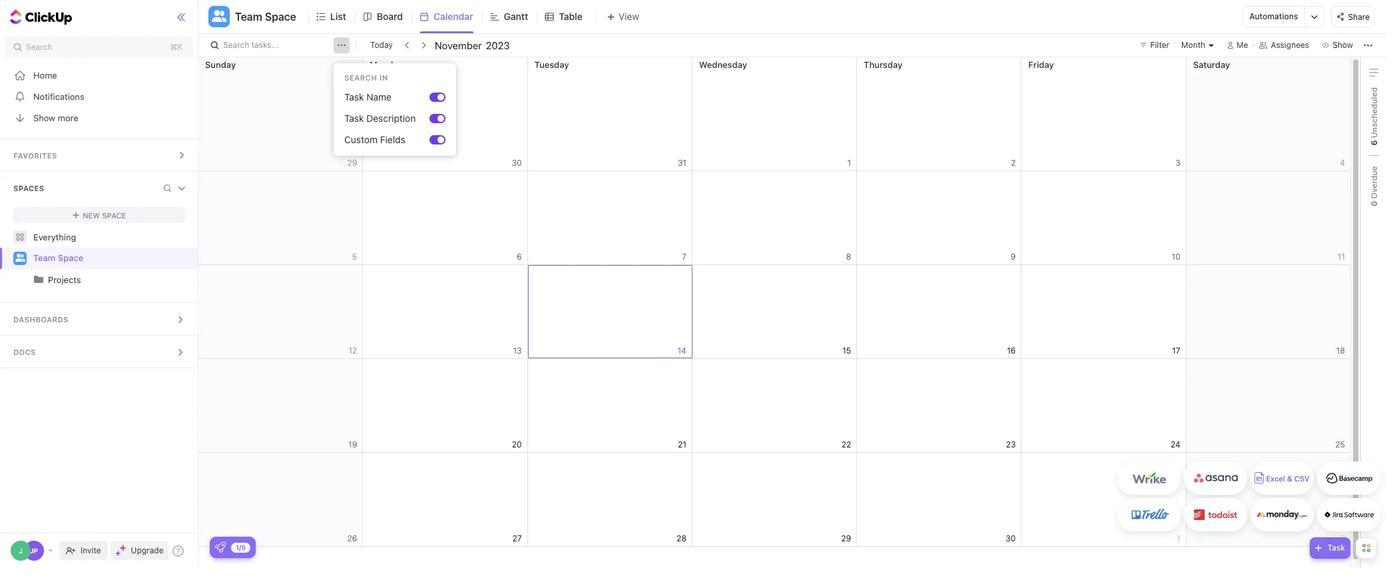 Task type: describe. For each thing, give the bounding box(es) containing it.
upgrade
[[131, 546, 164, 556]]

excel
[[1266, 475, 1285, 483]]

excel & csv
[[1266, 475, 1310, 483]]

1 projects link from the left
[[1, 269, 187, 290]]

unscheduled
[[1369, 87, 1379, 140]]

task name button
[[339, 87, 430, 108]]

overdue
[[1369, 166, 1379, 201]]

projects
[[48, 274, 81, 285]]

1/5
[[236, 543, 246, 551]]

board
[[377, 11, 403, 22]]

share button
[[1332, 6, 1375, 27]]

team for team space link at the top
[[33, 253, 56, 263]]

sunday
[[205, 59, 236, 70]]

28
[[677, 533, 687, 543]]

task description
[[344, 113, 416, 124]]

row containing 19
[[198, 359, 1351, 453]]

dashboards
[[13, 315, 68, 324]]

everything link
[[0, 226, 199, 248]]

today
[[370, 40, 393, 50]]

22
[[842, 439, 851, 449]]

27
[[513, 533, 522, 543]]

18
[[1337, 345, 1345, 355]]

in
[[380, 73, 388, 82]]

search for search
[[26, 42, 52, 52]]

list
[[330, 11, 346, 22]]

task for task name
[[344, 91, 364, 103]]

calendar link
[[434, 0, 479, 33]]

friday
[[1029, 59, 1054, 70]]

show more
[[33, 112, 78, 123]]

me
[[1237, 40, 1249, 50]]

16
[[1007, 345, 1016, 355]]

task for task description
[[344, 113, 364, 124]]

home link
[[0, 65, 199, 86]]

notifications
[[33, 91, 84, 102]]

thursday
[[864, 59, 903, 70]]

notifications link
[[0, 86, 199, 107]]

team space for "team space" button
[[235, 11, 296, 23]]

&
[[1287, 475, 1293, 483]]

favorites
[[13, 151, 57, 160]]

description
[[367, 113, 416, 124]]

docs
[[13, 348, 36, 356]]

15
[[843, 345, 851, 355]]

2 row from the top
[[198, 171, 1351, 265]]

space for team space link at the top
[[58, 253, 83, 263]]

home
[[33, 70, 57, 80]]

everything
[[33, 231, 76, 242]]

team for "team space" button
[[235, 11, 262, 23]]

25
[[1336, 439, 1345, 449]]

me button
[[1222, 37, 1254, 53]]

excel & csv link
[[1251, 462, 1314, 495]]

automations button
[[1243, 7, 1305, 27]]

table
[[559, 11, 583, 22]]

automations
[[1250, 11, 1299, 21]]



Task type: vqa. For each thing, say whether or not it's contained in the screenshot.
the middle the Task
yes



Task type: locate. For each thing, give the bounding box(es) containing it.
tasks...
[[252, 40, 279, 50]]

table link
[[559, 0, 588, 33]]

team space link
[[33, 248, 187, 269]]

23
[[1006, 439, 1016, 449]]

26
[[347, 533, 357, 543]]

2 projects link from the left
[[48, 269, 187, 290]]

row containing 14
[[198, 265, 1351, 359]]

4 row from the top
[[198, 359, 1351, 453]]

task inside task description button
[[344, 113, 364, 124]]

team inside "sidebar" navigation
[[33, 253, 56, 263]]

0 horizontal spatial space
[[58, 253, 83, 263]]

1 horizontal spatial team
[[235, 11, 262, 23]]

team space for team space link at the top
[[33, 253, 83, 263]]

invite
[[81, 546, 101, 556]]

custom fields
[[344, 134, 406, 145]]

grid
[[198, 57, 1351, 568]]

saturday
[[1193, 59, 1230, 70]]

0 horizontal spatial search
[[26, 42, 52, 52]]

search for search in
[[344, 73, 377, 82]]

new space
[[83, 211, 126, 219]]

task description button
[[339, 108, 430, 129]]

space inside button
[[265, 11, 296, 23]]

0 horizontal spatial team space
[[33, 253, 83, 263]]

team space down everything
[[33, 253, 83, 263]]

0 horizontal spatial team
[[33, 253, 56, 263]]

0 vertical spatial task
[[344, 91, 364, 103]]

space for "team space" button
[[265, 11, 296, 23]]

today button
[[368, 39, 396, 52]]

board link
[[377, 0, 408, 33]]

search up sunday
[[223, 40, 249, 50]]

assignees
[[1271, 40, 1310, 50]]

1 vertical spatial team
[[33, 253, 56, 263]]

1 vertical spatial space
[[102, 211, 126, 219]]

task inside 'task name' button
[[344, 91, 364, 103]]

2 horizontal spatial search
[[344, 73, 377, 82]]

team space inside button
[[235, 11, 296, 23]]

0 vertical spatial team
[[235, 11, 262, 23]]

space right new
[[102, 211, 126, 219]]

20
[[512, 439, 522, 449]]

space up search tasks... text box
[[265, 11, 296, 23]]

search inside "sidebar" navigation
[[26, 42, 52, 52]]

1 horizontal spatial search
[[223, 40, 249, 50]]

share
[[1348, 12, 1370, 22]]

0 vertical spatial team space
[[235, 11, 296, 23]]

name
[[367, 91, 392, 103]]

2 vertical spatial space
[[58, 253, 83, 263]]

grid containing sunday
[[198, 57, 1351, 568]]

space up projects
[[58, 253, 83, 263]]

search for search tasks...
[[223, 40, 249, 50]]

custom fields button
[[339, 129, 430, 151]]

fields
[[380, 134, 406, 145]]

task
[[344, 91, 364, 103], [344, 113, 364, 124], [1328, 543, 1346, 553]]

task name
[[344, 91, 392, 103]]

csv
[[1295, 475, 1310, 483]]

team space
[[235, 11, 296, 23], [33, 253, 83, 263]]

0
[[1369, 201, 1379, 206]]

team space button
[[230, 2, 296, 31]]

search
[[223, 40, 249, 50], [26, 42, 52, 52], [344, 73, 377, 82]]

team space inside "sidebar" navigation
[[33, 253, 83, 263]]

assignees button
[[1254, 37, 1316, 53]]

5 row from the top
[[198, 453, 1351, 547]]

17
[[1173, 345, 1181, 355]]

row containing 26
[[198, 453, 1351, 547]]

monday
[[370, 59, 403, 70]]

0 vertical spatial space
[[265, 11, 296, 23]]

1 horizontal spatial team space
[[235, 11, 296, 23]]

gantt link
[[504, 0, 534, 33]]

onboarding checklist button image
[[215, 542, 226, 553]]

team inside button
[[235, 11, 262, 23]]

1 row from the top
[[198, 57, 1351, 171]]

row
[[198, 57, 1351, 171], [198, 171, 1351, 265], [198, 265, 1351, 359], [198, 359, 1351, 453], [198, 453, 1351, 547]]

search tasks...
[[223, 40, 279, 50]]

new
[[83, 211, 100, 219]]

space
[[265, 11, 296, 23], [102, 211, 126, 219], [58, 253, 83, 263]]

team up search tasks...
[[235, 11, 262, 23]]

upgrade link
[[110, 542, 169, 560]]

team
[[235, 11, 262, 23], [33, 253, 56, 263]]

1 horizontal spatial space
[[102, 211, 126, 219]]

29
[[841, 533, 851, 543]]

search in
[[344, 73, 388, 82]]

user group image
[[15, 254, 25, 262]]

sidebar navigation
[[0, 0, 199, 568]]

⌘k
[[170, 42, 183, 52]]

gantt
[[504, 11, 528, 22]]

21
[[678, 439, 687, 449]]

custom
[[344, 134, 378, 145]]

search up task name
[[344, 73, 377, 82]]

onboarding checklist button element
[[215, 542, 226, 553]]

19
[[348, 439, 357, 449]]

more
[[58, 112, 78, 123]]

Search tasks... text field
[[223, 36, 334, 55]]

favorites button
[[0, 139, 199, 171]]

team down everything
[[33, 253, 56, 263]]

1 vertical spatial task
[[344, 113, 364, 124]]

6
[[1369, 140, 1379, 146]]

14
[[678, 345, 687, 355]]

projects link
[[1, 269, 187, 290], [48, 269, 187, 290]]

3 row from the top
[[198, 265, 1351, 359]]

2 horizontal spatial space
[[265, 11, 296, 23]]

tuesday
[[535, 59, 569, 70]]

wednesday
[[699, 59, 747, 70]]

2 vertical spatial task
[[1328, 543, 1346, 553]]

calendar
[[434, 11, 473, 22]]

24
[[1171, 439, 1181, 449]]

30
[[1006, 533, 1016, 543]]

team space up tasks...
[[235, 11, 296, 23]]

list link
[[330, 0, 352, 33]]

show
[[33, 112, 55, 123]]

search up "home"
[[26, 42, 52, 52]]

1 vertical spatial team space
[[33, 253, 83, 263]]



